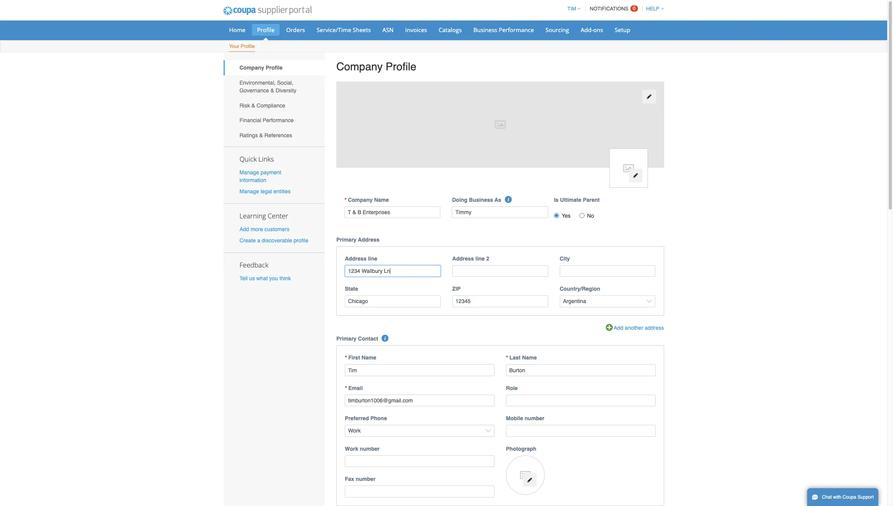 Task type: vqa. For each thing, say whether or not it's contained in the screenshot.
Sourcing
yes



Task type: locate. For each thing, give the bounding box(es) containing it.
Address line 2 text field
[[452, 265, 548, 277]]

doing business as
[[452, 197, 501, 203]]

additional information image
[[382, 335, 389, 342]]

change image image
[[647, 94, 652, 99], [633, 173, 638, 178], [527, 477, 533, 483]]

address left 2
[[452, 255, 474, 262]]

2 horizontal spatial &
[[271, 87, 274, 94]]

1 manage from the top
[[240, 169, 259, 175]]

1 horizontal spatial company profile
[[336, 60, 416, 73]]

home link
[[224, 24, 251, 36]]

& inside "link"
[[259, 132, 263, 138]]

1 primary from the top
[[336, 236, 357, 243]]

0 horizontal spatial change image image
[[527, 477, 533, 483]]

name
[[374, 197, 389, 203], [362, 355, 376, 361], [522, 355, 537, 361]]

0 horizontal spatial line
[[368, 255, 377, 262]]

ZIP text field
[[452, 295, 548, 307]]

add more customers link
[[240, 226, 289, 232]]

asn
[[383, 26, 394, 34]]

primary up address line
[[336, 236, 357, 243]]

manage payment information link
[[240, 169, 281, 183]]

primary up first
[[336, 336, 357, 342]]

Fax number text field
[[345, 486, 494, 498]]

photograph image
[[506, 455, 545, 495]]

us
[[249, 275, 255, 282]]

1 vertical spatial primary
[[336, 336, 357, 342]]

coupa
[[843, 495, 856, 500]]

city
[[560, 255, 570, 262]]

0
[[633, 5, 636, 11]]

address for address line 2
[[452, 255, 474, 262]]

primary for primary address
[[336, 236, 357, 243]]

add inside add another address button
[[614, 325, 623, 331]]

change image image for photograph
[[527, 477, 533, 483]]

performance for financial performance
[[263, 117, 294, 123]]

1 vertical spatial change image image
[[633, 173, 638, 178]]

fax
[[345, 476, 354, 482]]

1 vertical spatial performance
[[263, 117, 294, 123]]

number right work
[[360, 446, 380, 452]]

& right risk
[[252, 102, 255, 109]]

references
[[265, 132, 292, 138]]

sourcing
[[546, 26, 569, 34]]

performance
[[499, 26, 534, 34], [263, 117, 294, 123]]

zip
[[452, 286, 461, 292]]

you
[[269, 275, 278, 282]]

number right fax
[[356, 476, 376, 482]]

company profile link
[[223, 60, 325, 75]]

primary for primary contact
[[336, 336, 357, 342]]

2 vertical spatial number
[[356, 476, 376, 482]]

0 horizontal spatial performance
[[263, 117, 294, 123]]

tell
[[240, 275, 248, 282]]

phone
[[370, 415, 387, 422]]

0 vertical spatial manage
[[240, 169, 259, 175]]

address line 2
[[452, 255, 489, 262]]

* for * first name
[[345, 355, 347, 361]]

1 vertical spatial manage
[[240, 188, 259, 194]]

& left diversity at the top of the page
[[271, 87, 274, 94]]

1 horizontal spatial line
[[476, 255, 485, 262]]

yes
[[562, 213, 571, 219]]

1 horizontal spatial change image image
[[633, 173, 638, 178]]

2 primary from the top
[[336, 336, 357, 342]]

manage payment information
[[240, 169, 281, 183]]

preferred
[[345, 415, 369, 422]]

1 horizontal spatial performance
[[499, 26, 534, 34]]

manage for manage payment information
[[240, 169, 259, 175]]

line
[[368, 255, 377, 262], [476, 255, 485, 262]]

1 vertical spatial add
[[614, 325, 623, 331]]

& right ratings
[[259, 132, 263, 138]]

country/region
[[560, 286, 600, 292]]

change image image for background image
[[647, 94, 652, 99]]

0 vertical spatial &
[[271, 87, 274, 94]]

add more customers
[[240, 226, 289, 232]]

financial
[[240, 117, 261, 123]]

invoices link
[[400, 24, 432, 36]]

more
[[251, 226, 263, 232]]

learning center
[[240, 211, 288, 220]]

number
[[525, 415, 545, 422], [360, 446, 380, 452], [356, 476, 376, 482]]

center
[[268, 211, 288, 220]]

address up address line
[[358, 236, 380, 243]]

Doing Business As text field
[[452, 206, 548, 218]]

* for * company name
[[345, 197, 347, 203]]

diversity
[[276, 87, 296, 94]]

Work number text field
[[345, 455, 494, 467]]

setup link
[[610, 24, 636, 36]]

2
[[486, 255, 489, 262]]

service/time
[[317, 26, 351, 34]]

business performance link
[[468, 24, 539, 36]]

add left another
[[614, 325, 623, 331]]

& inside environmental, social, governance & diversity
[[271, 87, 274, 94]]

manage inside "manage payment information"
[[240, 169, 259, 175]]

0 horizontal spatial add
[[240, 226, 249, 232]]

navigation
[[564, 1, 664, 16]]

manage down information
[[240, 188, 259, 194]]

state
[[345, 286, 358, 292]]

is
[[554, 197, 559, 203]]

manage up information
[[240, 169, 259, 175]]

doing
[[452, 197, 468, 203]]

sourcing link
[[541, 24, 574, 36]]

0 horizontal spatial company profile
[[240, 65, 283, 71]]

2 line from the left
[[476, 255, 485, 262]]

background image
[[336, 81, 664, 168]]

profile
[[257, 26, 275, 34], [241, 43, 255, 49], [386, 60, 416, 73], [266, 65, 283, 71]]

entities
[[274, 188, 291, 194]]

add-ons
[[581, 26, 603, 34]]

1 line from the left
[[368, 255, 377, 262]]

2 vertical spatial change image image
[[527, 477, 533, 483]]

orders
[[286, 26, 305, 34]]

City text field
[[560, 265, 656, 277]]

legal
[[261, 188, 272, 194]]

0 vertical spatial add
[[240, 226, 249, 232]]

company profile
[[336, 60, 416, 73], [240, 65, 283, 71]]

0 vertical spatial business
[[473, 26, 497, 34]]

compliance
[[257, 102, 285, 109]]

&
[[271, 87, 274, 94], [252, 102, 255, 109], [259, 132, 263, 138]]

create
[[240, 238, 256, 244]]

0 vertical spatial performance
[[499, 26, 534, 34]]

business left as
[[469, 197, 493, 203]]

0 vertical spatial change image image
[[647, 94, 652, 99]]

company
[[336, 60, 383, 73], [240, 65, 264, 71], [348, 197, 373, 203]]

2 horizontal spatial change image image
[[647, 94, 652, 99]]

your
[[229, 43, 239, 49]]

name for * last name
[[522, 355, 537, 361]]

None text field
[[345, 364, 494, 376], [345, 395, 494, 407], [345, 364, 494, 376], [345, 395, 494, 407]]

1 vertical spatial number
[[360, 446, 380, 452]]

a
[[257, 238, 260, 244]]

as
[[495, 197, 501, 203]]

performance for business performance
[[499, 26, 534, 34]]

business right catalogs link
[[473, 26, 497, 34]]

None text field
[[345, 206, 441, 218], [506, 364, 656, 376], [345, 206, 441, 218], [506, 364, 656, 376]]

logo image
[[609, 148, 648, 188]]

create a discoverable profile
[[240, 238, 308, 244]]

primary
[[336, 236, 357, 243], [336, 336, 357, 342]]

0 vertical spatial number
[[525, 415, 545, 422]]

line left 2
[[476, 255, 485, 262]]

primary address
[[336, 236, 380, 243]]

1 horizontal spatial &
[[259, 132, 263, 138]]

address down primary address
[[345, 255, 367, 262]]

performance inside 'link'
[[499, 26, 534, 34]]

coupa supplier portal image
[[218, 1, 317, 20]]

0 horizontal spatial &
[[252, 102, 255, 109]]

2 manage from the top
[[240, 188, 259, 194]]

fax number
[[345, 476, 376, 482]]

line up address line text box
[[368, 255, 377, 262]]

chat with coupa support
[[822, 495, 874, 500]]

line for address line
[[368, 255, 377, 262]]

sheets
[[353, 26, 371, 34]]

* last name
[[506, 355, 537, 361]]

mobile number
[[506, 415, 545, 422]]

2 vertical spatial &
[[259, 132, 263, 138]]

ratings
[[240, 132, 258, 138]]

number right the mobile
[[525, 415, 545, 422]]

1 vertical spatial &
[[252, 102, 255, 109]]

role
[[506, 385, 518, 391]]

business
[[473, 26, 497, 34], [469, 197, 493, 203]]

Address line text field
[[345, 265, 441, 277]]

company profile down asn
[[336, 60, 416, 73]]

* first name
[[345, 355, 376, 361]]

governance
[[240, 87, 269, 94]]

add for add more customers
[[240, 226, 249, 232]]

company profile up environmental,
[[240, 65, 283, 71]]

add up create
[[240, 226, 249, 232]]

work
[[345, 446, 358, 452]]

1 horizontal spatial add
[[614, 325, 623, 331]]

None radio
[[554, 213, 559, 218], [579, 213, 584, 218], [554, 213, 559, 218], [579, 213, 584, 218]]

* for * email
[[345, 385, 347, 391]]

think
[[280, 275, 291, 282]]

manage for manage legal entities
[[240, 188, 259, 194]]

manage
[[240, 169, 259, 175], [240, 188, 259, 194]]

*
[[345, 197, 347, 203], [345, 355, 347, 361], [506, 355, 508, 361], [345, 385, 347, 391]]

tim link
[[564, 6, 581, 12]]

0 vertical spatial primary
[[336, 236, 357, 243]]



Task type: describe. For each thing, give the bounding box(es) containing it.
invoices
[[405, 26, 427, 34]]

another
[[625, 325, 643, 331]]

contact
[[358, 336, 378, 342]]

environmental, social, governance & diversity
[[240, 80, 296, 94]]

& for compliance
[[252, 102, 255, 109]]

payment
[[261, 169, 281, 175]]

service/time sheets
[[317, 26, 371, 34]]

number for fax number
[[356, 476, 376, 482]]

add-
[[581, 26, 593, 34]]

profile
[[294, 238, 308, 244]]

risk & compliance link
[[223, 98, 325, 113]]

primary contact
[[336, 336, 378, 342]]

tell us what you think
[[240, 275, 291, 282]]

line for address line 2
[[476, 255, 485, 262]]

email
[[348, 385, 363, 391]]

photograph
[[506, 446, 536, 452]]

is ultimate parent
[[554, 197, 600, 203]]

tell us what you think button
[[240, 275, 291, 282]]

notifications
[[590, 6, 628, 12]]

parent
[[583, 197, 600, 203]]

risk & compliance
[[240, 102, 285, 109]]

financial performance link
[[223, 113, 325, 128]]

create a discoverable profile link
[[240, 238, 308, 244]]

& for references
[[259, 132, 263, 138]]

customers
[[265, 226, 289, 232]]

ons
[[593, 26, 603, 34]]

business inside 'link'
[[473, 26, 497, 34]]

add-ons link
[[576, 24, 608, 36]]

help link
[[643, 6, 664, 12]]

chat
[[822, 495, 832, 500]]

business performance
[[473, 26, 534, 34]]

no
[[587, 213, 594, 219]]

what
[[256, 275, 268, 282]]

number for work number
[[360, 446, 380, 452]]

catalogs
[[439, 26, 462, 34]]

manage legal entities link
[[240, 188, 291, 194]]

first
[[348, 355, 360, 361]]

social,
[[277, 80, 293, 86]]

asn link
[[377, 24, 399, 36]]

setup
[[615, 26, 630, 34]]

1 vertical spatial business
[[469, 197, 493, 203]]

information
[[240, 177, 266, 183]]

preferred phone
[[345, 415, 387, 422]]

orders link
[[281, 24, 310, 36]]

environmental,
[[240, 80, 276, 86]]

your profile link
[[229, 42, 255, 52]]

change image image for logo
[[633, 173, 638, 178]]

add another address
[[614, 325, 664, 331]]

quick
[[240, 154, 257, 163]]

Role text field
[[506, 395, 656, 407]]

your profile
[[229, 43, 255, 49]]

add another address button
[[606, 324, 664, 332]]

additional information image
[[505, 196, 512, 203]]

ultimate
[[560, 197, 581, 203]]

home
[[229, 26, 246, 34]]

discoverable
[[262, 238, 292, 244]]

chat with coupa support button
[[807, 488, 879, 506]]

catalogs link
[[434, 24, 467, 36]]

environmental, social, governance & diversity link
[[223, 75, 325, 98]]

learning
[[240, 211, 266, 220]]

tim
[[568, 6, 576, 12]]

service/time sheets link
[[312, 24, 376, 36]]

navigation containing notifications 0
[[564, 1, 664, 16]]

help
[[646, 6, 659, 12]]

feedback
[[240, 260, 269, 270]]

Mobile number text field
[[506, 425, 656, 437]]

financial performance
[[240, 117, 294, 123]]

number for mobile number
[[525, 415, 545, 422]]

name for * company name
[[374, 197, 389, 203]]

add for add another address
[[614, 325, 623, 331]]

work number
[[345, 446, 380, 452]]

State text field
[[345, 295, 441, 307]]

quick links
[[240, 154, 274, 163]]

last
[[510, 355, 521, 361]]

* for * last name
[[506, 355, 508, 361]]

* email
[[345, 385, 363, 391]]

address for address line
[[345, 255, 367, 262]]

address
[[645, 325, 664, 331]]

notifications 0
[[590, 5, 636, 12]]

* company name
[[345, 197, 389, 203]]

mobile
[[506, 415, 523, 422]]

support
[[858, 495, 874, 500]]

name for * first name
[[362, 355, 376, 361]]

risk
[[240, 102, 250, 109]]



